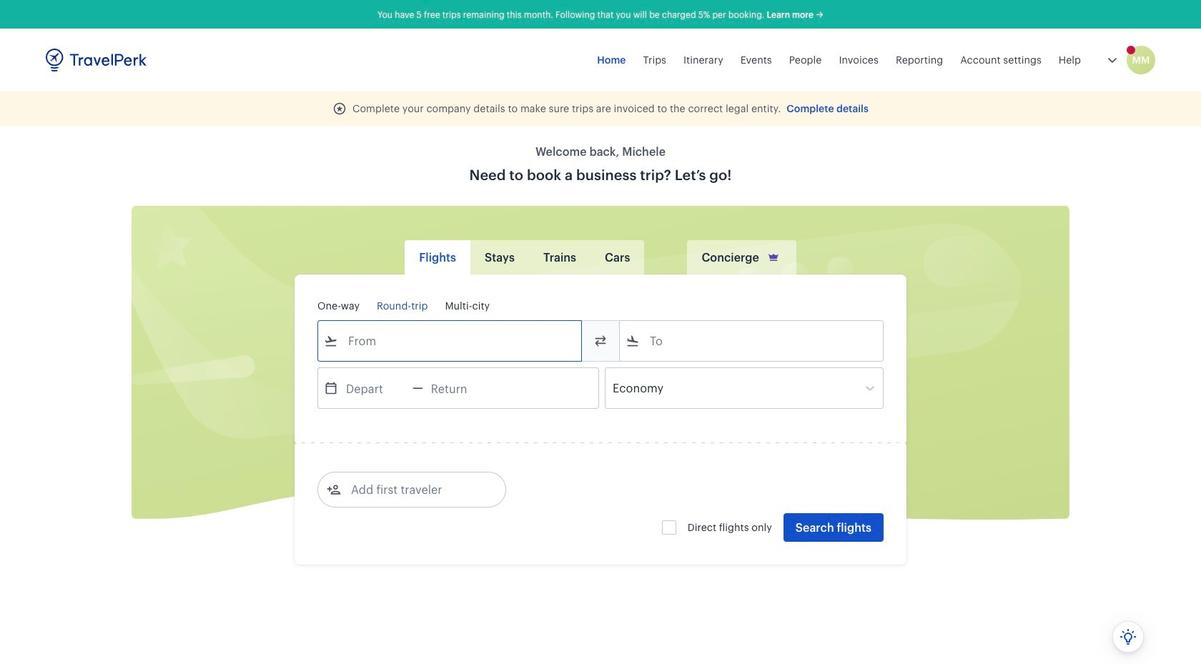 Task type: describe. For each thing, give the bounding box(es) containing it.
Depart text field
[[338, 368, 413, 409]]

Return text field
[[423, 368, 498, 409]]

To search field
[[640, 330, 865, 353]]



Task type: locate. For each thing, give the bounding box(es) containing it.
From search field
[[338, 330, 563, 353]]

Add first traveler search field
[[341, 479, 490, 502]]



Task type: vqa. For each thing, say whether or not it's contained in the screenshot.
Add first traveler search field
yes



